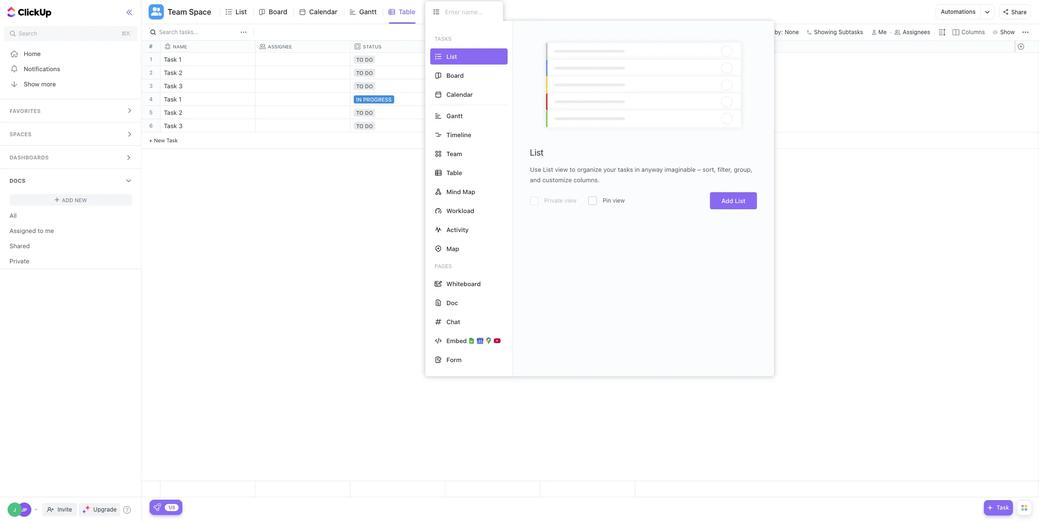 Task type: describe. For each thing, give the bounding box(es) containing it.
view
[[441, 8, 456, 16]]

6 set priority element from the top
[[539, 120, 553, 134]]

‎task for ‎task 2
[[164, 69, 177, 76]]

3 down the "‎task 2"
[[179, 82, 183, 90]]

onboarding checklist button element
[[153, 504, 161, 512]]

add for add new
[[62, 197, 73, 203]]

‎task 2
[[164, 69, 182, 76]]

3 down task 2
[[179, 122, 183, 130]]

activity
[[447, 226, 469, 233]]

new
[[154, 137, 165, 143]]

0 vertical spatial gantt
[[359, 8, 377, 16]]

share
[[1012, 8, 1027, 16]]

do for "to do" cell associated with set priority icon related to task 3
[[365, 83, 373, 89]]

set priority image for 3
[[539, 120, 553, 134]]

private for private
[[10, 257, 29, 265]]

upgrade
[[93, 506, 117, 514]]

progress
[[363, 96, 392, 103]]

showing subtasks
[[814, 29, 863, 36]]

assignees
[[903, 29, 930, 36]]

list link
[[236, 0, 251, 24]]

space
[[189, 8, 211, 16]]

show
[[24, 80, 39, 88]]

sidebar navigation
[[0, 0, 142, 523]]

view for private
[[565, 197, 577, 204]]

timeline
[[447, 131, 471, 138]]

mind map
[[447, 188, 475, 195]]

invite
[[57, 506, 72, 514]]

1 for task 1
[[179, 95, 182, 103]]

group,
[[734, 166, 753, 173]]

list down group,
[[735, 197, 746, 205]]

gantt link
[[359, 0, 381, 24]]

–
[[698, 166, 701, 173]]

task 3 for set priority image corresponding to 3
[[164, 122, 183, 130]]

and
[[530, 176, 541, 184]]

Search tasks... text field
[[159, 26, 238, 39]]

new task
[[154, 137, 178, 143]]

to do cell for set priority image related to 1
[[351, 53, 446, 66]]

imaginable
[[665, 166, 696, 173]]

all
[[10, 212, 17, 219]]

team space
[[168, 8, 211, 16]]

add for add list
[[722, 197, 733, 205]]

#
[[149, 43, 153, 50]]

favorites
[[10, 108, 41, 114]]

view for pin
[[613, 197, 625, 204]]

‎task 1
[[164, 56, 182, 63]]

use list view to organize your tasks in anyway imaginable – sort, filter, group, and customize columns.
[[530, 166, 753, 184]]

home
[[24, 50, 41, 57]]

1 for ‎task 1
[[179, 56, 182, 63]]

tasks
[[618, 166, 633, 173]]

task 1
[[164, 95, 182, 103]]

set priority image for ‎task 2
[[539, 67, 553, 81]]

showing subtasks button
[[804, 27, 866, 38]]

docs
[[10, 178, 26, 184]]

customize
[[543, 176, 572, 184]]

mind
[[447, 188, 461, 195]]

2 for 1
[[149, 69, 153, 76]]

automations button
[[936, 5, 981, 19]]

task for set priority image corresponding to 3
[[164, 122, 177, 130]]

table link
[[399, 0, 419, 24]]

press space to select this row. row containing 3
[[142, 79, 161, 93]]

press space to select this row. row containing 2
[[142, 66, 161, 79]]

dashboards
[[10, 154, 49, 161]]

showing
[[814, 29, 837, 36]]

your
[[604, 166, 616, 173]]

row inside grid
[[161, 41, 636, 53]]

assigned to me
[[10, 227, 54, 234]]

calendar link
[[309, 0, 341, 24]]

to do cell for task 2 set priority icon
[[351, 106, 446, 119]]

notifications
[[24, 65, 60, 72]]

0 horizontal spatial calendar
[[309, 8, 338, 16]]

1 vertical spatial board
[[447, 71, 464, 79]]

to do cell for set priority icon related to task 3
[[351, 79, 446, 92]]

use
[[530, 166, 541, 173]]

whiteboard
[[447, 280, 481, 288]]

tasks...
[[179, 29, 199, 36]]

press space to select this row. row containing 5
[[142, 106, 161, 119]]

me
[[45, 227, 54, 234]]

6
[[149, 123, 153, 129]]

task for task 2 set priority icon
[[164, 109, 177, 116]]

search for search tasks...
[[159, 29, 178, 36]]

list up use
[[530, 148, 544, 158]]

set priority image for task 3
[[539, 80, 553, 94]]

board link
[[269, 0, 291, 24]]

set priority image for task 2
[[539, 106, 553, 121]]

1 horizontal spatial table
[[447, 169, 462, 176]]

do for set priority image corresponding to 3's "to do" cell
[[365, 123, 373, 129]]

chat
[[447, 318, 460, 326]]

list inside use list view to organize your tasks in anyway imaginable – sort, filter, group, and customize columns.
[[543, 166, 553, 173]]

to for set priority image corresponding to 3
[[356, 123, 364, 129]]

set priority element for press space to select this row. row containing ‎task 1
[[539, 53, 553, 67]]

search tasks...
[[159, 29, 199, 36]]

press space to select this row. row containing 1
[[142, 53, 161, 66]]

1 horizontal spatial gantt
[[447, 112, 463, 119]]

notifications link
[[0, 61, 142, 76]]

set priority element for press space to select this row. row containing task 1
[[539, 93, 553, 107]]

5 to do from the top
[[356, 123, 373, 129]]

to for task 2 set priority icon
[[356, 110, 364, 116]]

2 to do from the top
[[356, 70, 373, 76]]

press space to select this row. row containing ‎task 1
[[161, 53, 636, 67]]

filter,
[[718, 166, 732, 173]]

shared
[[10, 242, 30, 250]]

3 set priority element from the top
[[539, 80, 553, 94]]

me
[[879, 29, 887, 36]]

organize
[[577, 166, 602, 173]]

do for "to do" cell associated with set priority image related to 1
[[365, 57, 373, 63]]



Task type: locate. For each thing, give the bounding box(es) containing it.
do for "to do" cell corresponding to task 2 set priority icon
[[365, 110, 373, 116]]

tasks
[[435, 36, 452, 42]]

anyway
[[642, 166, 663, 173]]

team
[[168, 8, 187, 16], [447, 150, 462, 157]]

1 horizontal spatial in
[[635, 166, 640, 173]]

0 vertical spatial set priority image
[[539, 53, 553, 67]]

1 vertical spatial set priority image
[[539, 120, 553, 134]]

1 vertical spatial gantt
[[447, 112, 463, 119]]

⌘k
[[121, 30, 130, 37]]

1 horizontal spatial private
[[544, 197, 563, 204]]

task 3 for set priority icon related to task 3
[[164, 82, 183, 90]]

calendar right board link
[[309, 8, 338, 16]]

in progress cell
[[351, 93, 446, 105]]

table left view dropdown button
[[399, 8, 416, 16]]

‎task down '‎task 1' at the top of the page
[[164, 69, 177, 76]]

view inside use list view to organize your tasks in anyway imaginable – sort, filter, group, and customize columns.
[[555, 166, 568, 173]]

press space to select this row. row
[[142, 53, 161, 66], [161, 53, 636, 67], [142, 66, 161, 79], [161, 66, 636, 81], [142, 79, 161, 93], [161, 79, 636, 94], [142, 93, 161, 106], [161, 93, 636, 107], [142, 106, 161, 119], [161, 106, 636, 121], [142, 119, 161, 133], [161, 119, 636, 134], [161, 482, 636, 498]]

set priority image
[[539, 67, 553, 81], [539, 80, 553, 94], [539, 93, 553, 107], [539, 106, 553, 121]]

1 set priority image from the top
[[539, 67, 553, 81]]

2
[[179, 69, 182, 76], [149, 69, 153, 76], [179, 109, 182, 116]]

automations
[[941, 8, 976, 15]]

1 to do from the top
[[356, 57, 373, 63]]

2 ‎task from the top
[[164, 69, 177, 76]]

team space button
[[164, 1, 211, 22]]

1 vertical spatial map
[[447, 245, 459, 252]]

gantt left the table link
[[359, 8, 377, 16]]

map
[[463, 188, 475, 195], [447, 245, 459, 252]]

2 to do cell from the top
[[351, 66, 446, 79]]

me button
[[868, 27, 891, 38]]

1 set priority element from the top
[[539, 53, 553, 67]]

columns.
[[574, 176, 600, 184]]

1 up the "‎task 2"
[[179, 56, 182, 63]]

to inside sidebar navigation
[[38, 227, 43, 234]]

1 vertical spatial task 3
[[164, 122, 183, 130]]

team up search tasks...
[[168, 8, 187, 16]]

list
[[236, 8, 247, 16], [530, 148, 544, 158], [543, 166, 553, 173], [735, 197, 746, 205]]

‎task for ‎task 1
[[164, 56, 177, 63]]

2 set priority image from the top
[[539, 80, 553, 94]]

1 horizontal spatial map
[[463, 188, 475, 195]]

2 task 3 from the top
[[164, 122, 183, 130]]

view button
[[425, 6, 459, 18]]

to for set priority image related to 1
[[356, 57, 364, 63]]

subtasks
[[839, 29, 863, 36]]

‎task up the "‎task 2"
[[164, 56, 177, 63]]

add inside sidebar navigation
[[62, 197, 73, 203]]

pin
[[603, 197, 611, 204]]

5 set priority element from the top
[[539, 106, 553, 121]]

1 vertical spatial in
[[635, 166, 640, 173]]

board
[[269, 8, 287, 16], [447, 71, 464, 79]]

assigned
[[10, 227, 36, 234]]

1 ‎task from the top
[[164, 56, 177, 63]]

2 down '‎task 1' at the top of the page
[[179, 69, 182, 76]]

1 horizontal spatial search
[[159, 29, 178, 36]]

3 to do cell from the top
[[351, 79, 446, 92]]

1 set priority image from the top
[[539, 53, 553, 67]]

view up customize
[[555, 166, 568, 173]]

sort,
[[703, 166, 716, 173]]

row group
[[142, 53, 161, 149], [161, 53, 636, 149], [1015, 53, 1039, 149], [1015, 482, 1039, 497]]

2 for ‎task
[[179, 69, 182, 76]]

to for ‎task 2's set priority icon
[[356, 70, 364, 76]]

task 2
[[164, 109, 182, 116]]

favorites button
[[0, 99, 142, 122]]

3 do from the top
[[365, 83, 373, 89]]

row group containing ‎task 1
[[161, 53, 636, 149]]

1 vertical spatial private
[[10, 257, 29, 265]]

new
[[75, 197, 87, 203]]

cell
[[256, 53, 351, 66], [446, 53, 541, 66], [256, 66, 351, 79], [446, 66, 541, 79], [256, 79, 351, 92], [446, 79, 541, 92], [256, 93, 351, 105], [446, 93, 541, 105], [256, 106, 351, 119], [446, 106, 541, 119], [256, 119, 351, 132], [446, 119, 541, 132]]

workload
[[447, 207, 474, 214]]

1 horizontal spatial calendar
[[447, 90, 473, 98]]

to do cell for set priority image corresponding to 3
[[351, 119, 446, 132]]

table
[[399, 8, 416, 16], [447, 169, 462, 176]]

3 set priority image from the top
[[539, 93, 553, 107]]

1/5
[[168, 505, 175, 510]]

search for search
[[19, 30, 37, 37]]

list right use
[[543, 166, 553, 173]]

task for set priority icon related to task 3
[[164, 82, 177, 90]]

in
[[356, 96, 362, 103], [635, 166, 640, 173]]

0 vertical spatial task 3
[[164, 82, 183, 90]]

to do cell for ‎task 2's set priority icon
[[351, 66, 446, 79]]

press space to select this row. row containing 6
[[142, 119, 161, 133]]

1 vertical spatial team
[[447, 150, 462, 157]]

pin view
[[603, 197, 625, 204]]

assignees button
[[891, 27, 935, 38]]

3 inside 1 2 3 4 5 6
[[149, 83, 153, 89]]

0 horizontal spatial in
[[356, 96, 362, 103]]

0 vertical spatial table
[[399, 8, 416, 16]]

upgrade link
[[79, 504, 120, 517]]

1 vertical spatial table
[[447, 169, 462, 176]]

3 up 4
[[149, 83, 153, 89]]

press space to select this row. row containing 4
[[142, 93, 161, 106]]

set priority element for press space to select this row. row containing task 2
[[539, 106, 553, 121]]

4 set priority element from the top
[[539, 93, 553, 107]]

private
[[544, 197, 563, 204], [10, 257, 29, 265]]

set priority element for press space to select this row. row containing ‎task 2
[[539, 67, 553, 81]]

3 to do from the top
[[356, 83, 373, 89]]

onboarding checklist button image
[[153, 504, 161, 512]]

2 set priority element from the top
[[539, 67, 553, 81]]

1 horizontal spatial board
[[447, 71, 464, 79]]

in inside in progress cell
[[356, 96, 362, 103]]

1 horizontal spatial team
[[447, 150, 462, 157]]

press space to select this row. row containing task 2
[[161, 106, 636, 121]]

view right pin
[[613, 197, 625, 204]]

list left board link
[[236, 8, 247, 16]]

private view
[[544, 197, 577, 204]]

gantt
[[359, 8, 377, 16], [447, 112, 463, 119]]

private inside sidebar navigation
[[10, 257, 29, 265]]

0 vertical spatial private
[[544, 197, 563, 204]]

add
[[62, 197, 73, 203], [722, 197, 733, 205]]

pages
[[435, 263, 452, 269]]

task 3 down task 2
[[164, 122, 183, 130]]

0 horizontal spatial add
[[62, 197, 73, 203]]

0 vertical spatial ‎task
[[164, 56, 177, 63]]

set priority image
[[539, 53, 553, 67], [539, 120, 553, 134]]

show more
[[24, 80, 56, 88]]

in left progress
[[356, 96, 362, 103]]

1 down #
[[150, 56, 152, 62]]

press space to select this row. row containing ‎task 2
[[161, 66, 636, 81]]

row group containing 1 2 3 4 5 6
[[142, 53, 161, 149]]

search
[[159, 29, 178, 36], [19, 30, 37, 37]]

4 do from the top
[[365, 110, 373, 116]]

0 horizontal spatial team
[[168, 8, 187, 16]]

4 to do cell from the top
[[351, 106, 446, 119]]

grid containing ‎task 1
[[142, 41, 1039, 498]]

3
[[179, 82, 183, 90], [149, 83, 153, 89], [179, 122, 183, 130]]

2 inside 1 2 3 4 5 6
[[149, 69, 153, 76]]

4
[[149, 96, 153, 102]]

calendar up timeline
[[447, 90, 473, 98]]

0 horizontal spatial map
[[447, 245, 459, 252]]

1 horizontal spatial add
[[722, 197, 733, 205]]

2 for task
[[179, 109, 182, 116]]

gantt up timeline
[[447, 112, 463, 119]]

1 to do cell from the top
[[351, 53, 446, 66]]

1 vertical spatial calendar
[[447, 90, 473, 98]]

add down filter,
[[722, 197, 733, 205]]

to inside use list view to organize your tasks in anyway imaginable – sort, filter, group, and customize columns.
[[570, 166, 576, 173]]

to do
[[356, 57, 373, 63], [356, 70, 373, 76], [356, 83, 373, 89], [356, 110, 373, 116], [356, 123, 373, 129]]

Enter name... field
[[444, 8, 495, 16]]

doc
[[447, 299, 458, 307]]

search left tasks...
[[159, 29, 178, 36]]

set priority image for task 1
[[539, 93, 553, 107]]

5
[[149, 109, 153, 115]]

grid
[[142, 41, 1039, 498]]

private down customize
[[544, 197, 563, 204]]

press space to select this row. row containing task 1
[[161, 93, 636, 107]]

form
[[447, 356, 462, 364]]

do
[[365, 57, 373, 63], [365, 70, 373, 76], [365, 83, 373, 89], [365, 110, 373, 116], [365, 123, 373, 129]]

0 horizontal spatial private
[[10, 257, 29, 265]]

in inside use list view to organize your tasks in anyway imaginable – sort, filter, group, and customize columns.
[[635, 166, 640, 173]]

in progress
[[356, 96, 392, 103]]

1 2 3 4 5 6
[[149, 56, 153, 129]]

team for team
[[447, 150, 462, 157]]

0 horizontal spatial board
[[269, 8, 287, 16]]

add left the new
[[62, 197, 73, 203]]

private for private view
[[544, 197, 563, 204]]

search inside sidebar navigation
[[19, 30, 37, 37]]

board down tasks at the top left of the page
[[447, 71, 464, 79]]

to for set priority icon related to task 3
[[356, 83, 364, 89]]

0 vertical spatial in
[[356, 96, 362, 103]]

team for team space
[[168, 8, 187, 16]]

private down shared
[[10, 257, 29, 265]]

0 horizontal spatial table
[[399, 8, 416, 16]]

0 horizontal spatial gantt
[[359, 8, 377, 16]]

add list
[[722, 197, 746, 205]]

4 set priority image from the top
[[539, 106, 553, 121]]

set priority element
[[539, 53, 553, 67], [539, 67, 553, 81], [539, 80, 553, 94], [539, 93, 553, 107], [539, 106, 553, 121], [539, 120, 553, 134]]

task 3 down the "‎task 2"
[[164, 82, 183, 90]]

in right tasks at the right of page
[[635, 166, 640, 173]]

2 down task 1
[[179, 109, 182, 116]]

1 task 3 from the top
[[164, 82, 183, 90]]

set priority image for 1
[[539, 53, 553, 67]]

do for "to do" cell for ‎task 2's set priority icon
[[365, 70, 373, 76]]

team down timeline
[[447, 150, 462, 157]]

task for task 1's set priority icon
[[164, 95, 177, 103]]

5 to do cell from the top
[[351, 119, 446, 132]]

table up mind
[[447, 169, 462, 176]]

1 do from the top
[[365, 57, 373, 63]]

board right the list link
[[269, 8, 287, 16]]

1 inside 1 2 3 4 5 6
[[150, 56, 152, 62]]

‎task
[[164, 56, 177, 63], [164, 69, 177, 76]]

4 to do from the top
[[356, 110, 373, 116]]

2 set priority image from the top
[[539, 120, 553, 134]]

map right mind
[[463, 188, 475, 195]]

1
[[179, 56, 182, 63], [150, 56, 152, 62], [179, 95, 182, 103]]

more
[[41, 80, 56, 88]]

1 vertical spatial ‎task
[[164, 69, 177, 76]]

0 horizontal spatial search
[[19, 30, 37, 37]]

share button
[[1000, 4, 1031, 19]]

0 vertical spatial board
[[269, 8, 287, 16]]

0 vertical spatial team
[[168, 8, 187, 16]]

2 do from the top
[[365, 70, 373, 76]]

calendar
[[309, 8, 338, 16], [447, 90, 473, 98]]

embed
[[447, 337, 467, 345]]

5 do from the top
[[365, 123, 373, 129]]

team inside button
[[168, 8, 187, 16]]

task
[[164, 82, 177, 90], [164, 95, 177, 103], [164, 109, 177, 116], [164, 122, 177, 130], [166, 137, 178, 143], [997, 505, 1009, 512]]

0 vertical spatial map
[[463, 188, 475, 195]]

2 left the "‎task 2"
[[149, 69, 153, 76]]

to do cell
[[351, 53, 446, 66], [351, 66, 446, 79], [351, 79, 446, 92], [351, 106, 446, 119], [351, 119, 446, 132]]

view down customize
[[565, 197, 577, 204]]

map down the activity at the top of page
[[447, 245, 459, 252]]

to
[[356, 57, 364, 63], [356, 70, 364, 76], [356, 83, 364, 89], [356, 110, 364, 116], [356, 123, 364, 129], [570, 166, 576, 173], [38, 227, 43, 234]]

home link
[[0, 46, 142, 61]]

view
[[555, 166, 568, 173], [565, 197, 577, 204], [613, 197, 625, 204]]

0 vertical spatial calendar
[[309, 8, 338, 16]]

add new
[[62, 197, 87, 203]]

1 up task 2
[[179, 95, 182, 103]]

row
[[161, 41, 636, 53]]

search up home
[[19, 30, 37, 37]]



Task type: vqa. For each thing, say whether or not it's contained in the screenshot.
Mobile
no



